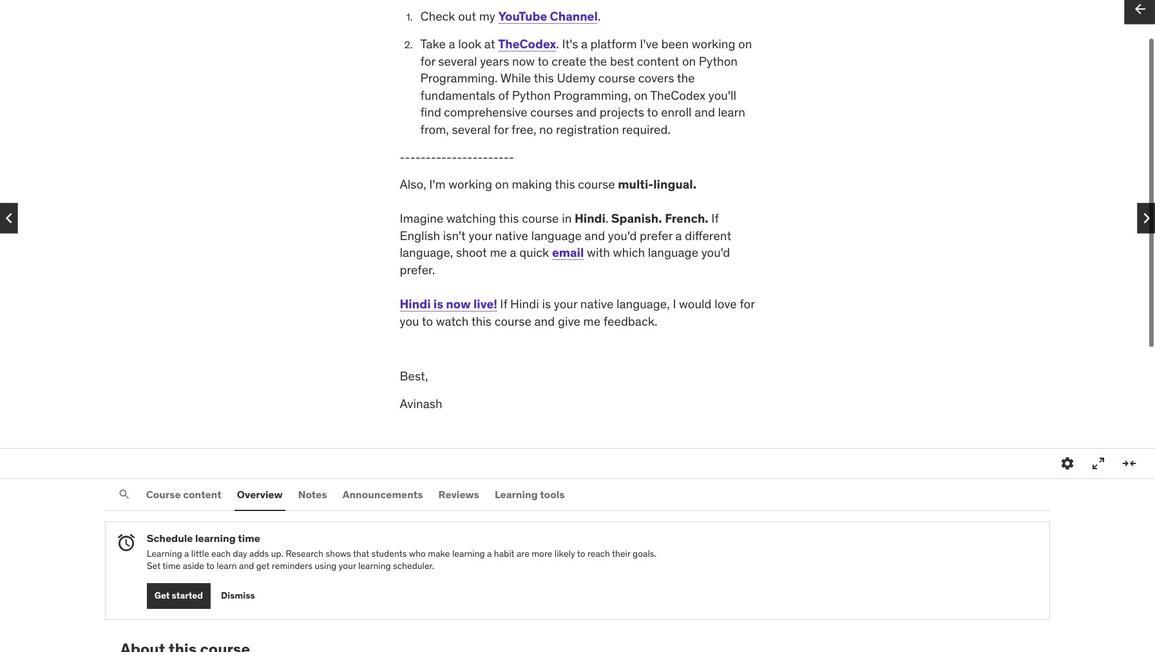Task type: vqa. For each thing, say whether or not it's contained in the screenshot.
"SPANISH."
yes



Task type: locate. For each thing, give the bounding box(es) containing it.
1 horizontal spatial learning
[[495, 488, 538, 501]]

0 vertical spatial your
[[469, 227, 492, 243]]

1 horizontal spatial language
[[648, 245, 699, 260]]

0 vertical spatial if
[[712, 210, 719, 226]]

course left in
[[522, 210, 559, 226]]

1 vertical spatial if
[[500, 296, 508, 311]]

to down little
[[206, 560, 215, 572]]

0 vertical spatial .
[[598, 8, 601, 23]]

of
[[499, 87, 509, 102]]

hindi up you
[[400, 296, 431, 311]]

1 vertical spatial language,
[[617, 296, 670, 311]]

0 horizontal spatial learning
[[147, 548, 182, 559]]

a left the quick
[[510, 245, 517, 260]]

22 - from the left
[[509, 149, 514, 164]]

0 horizontal spatial language,
[[400, 245, 453, 260]]

0 horizontal spatial time
[[163, 560, 181, 572]]

little
[[191, 548, 209, 559]]

from,
[[421, 121, 449, 137]]

to right you
[[422, 313, 433, 329]]

2 horizontal spatial hindi
[[575, 210, 606, 226]]

check out my youtube channel .
[[421, 8, 601, 23]]

native up the quick
[[495, 227, 529, 243]]

1 vertical spatial language
[[648, 245, 699, 260]]

me inside if hindi is your native language, i would love for you to watch this course and give me feedback.
[[584, 313, 601, 329]]

1 vertical spatial content
[[183, 488, 221, 501]]

1 vertical spatial native
[[581, 296, 614, 311]]

17 - from the left
[[483, 149, 488, 164]]

0 vertical spatial python
[[699, 53, 738, 68]]

you'd inside if english isn't your native language and you'd prefer a different language, shoot me a quick
[[608, 227, 637, 243]]

content right course
[[183, 488, 221, 501]]

and
[[577, 104, 597, 119], [695, 104, 715, 119], [585, 227, 605, 243], [535, 313, 555, 329], [239, 560, 254, 572]]

learning left the tools
[[495, 488, 538, 501]]

this inside '. it's a platform i've been working on for several years now to create the best content on python programming. while this udemy course covers the fundamentals of python programming, on thecodex you'll find'
[[534, 70, 554, 85]]

0 vertical spatial native
[[495, 227, 529, 243]]

0 vertical spatial language
[[531, 227, 582, 243]]

3 - from the left
[[410, 149, 416, 164]]

1 horizontal spatial language,
[[617, 296, 670, 311]]

shoot
[[456, 245, 487, 260]]

2 vertical spatial for
[[740, 296, 755, 311]]

thecodex up enroll
[[651, 87, 706, 102]]

you'd up which
[[608, 227, 637, 243]]

2 vertical spatial your
[[339, 560, 356, 572]]

programming.
[[421, 70, 498, 85]]

0 horizontal spatial .
[[556, 35, 559, 51]]

0 horizontal spatial language
[[531, 227, 582, 243]]

language, up feedback. in the right of the page
[[617, 296, 670, 311]]

working
[[692, 35, 736, 51], [449, 176, 492, 191]]

12 - from the left
[[457, 149, 462, 164]]

1 vertical spatial several
[[452, 121, 491, 137]]

if right live!
[[500, 296, 508, 311]]

1 horizontal spatial now
[[512, 53, 535, 68]]

0 horizontal spatial now
[[446, 296, 471, 311]]

feedback.
[[604, 313, 658, 329]]

your for isn't
[[469, 227, 492, 243]]

. left spanish.
[[606, 210, 609, 226]]

1 horizontal spatial for
[[494, 121, 509, 137]]

email link
[[552, 245, 584, 260]]

1 horizontal spatial is
[[542, 296, 551, 311]]

1 vertical spatial for
[[494, 121, 509, 137]]

the
[[589, 53, 607, 68], [677, 70, 695, 85]]

years
[[480, 53, 510, 68]]

several up the programming.
[[438, 53, 477, 68]]

and up "with"
[[585, 227, 605, 243]]

language, down english
[[400, 245, 453, 260]]

working down ----------------------
[[449, 176, 492, 191]]

0 vertical spatial several
[[438, 53, 477, 68]]

0 horizontal spatial for
[[421, 53, 436, 68]]

using
[[315, 560, 337, 572]]

your up give
[[554, 296, 578, 311]]

is inside if hindi is your native language, i would love for you to watch this course and give me feedback.
[[542, 296, 551, 311]]

this right while
[[534, 70, 554, 85]]

1 horizontal spatial learning
[[358, 560, 391, 572]]

best
[[610, 53, 634, 68]]

learn down 'each'
[[217, 560, 237, 572]]

1 horizontal spatial if
[[712, 210, 719, 226]]

1 vertical spatial me
[[584, 313, 601, 329]]

1 horizontal spatial your
[[469, 227, 492, 243]]

no
[[540, 121, 553, 137]]

get
[[155, 590, 170, 602]]

i've
[[640, 35, 659, 51]]

students
[[372, 548, 407, 559]]

several
[[438, 53, 477, 68], [452, 121, 491, 137]]

0 vertical spatial content
[[637, 53, 680, 68]]

course down best
[[599, 70, 636, 85]]

your for is
[[554, 296, 578, 311]]

are
[[517, 548, 530, 559]]

more
[[532, 548, 553, 559]]

several inside '. it's a platform i've been working on for several years now to create the best content on python programming. while this udemy course covers the fundamentals of python programming, on thecodex you'll find'
[[438, 53, 477, 68]]

your inside if english isn't your native language and you'd prefer a different language, shoot me a quick
[[469, 227, 492, 243]]

i'm
[[429, 176, 446, 191]]

1 vertical spatial .
[[556, 35, 559, 51]]

21 - from the left
[[504, 149, 509, 164]]

1 vertical spatial learning
[[452, 548, 485, 559]]

1 horizontal spatial you'd
[[702, 245, 730, 260]]

1 vertical spatial your
[[554, 296, 578, 311]]

0 vertical spatial language,
[[400, 245, 453, 260]]

the right covers at the top
[[677, 70, 695, 85]]

1 vertical spatial now
[[446, 296, 471, 311]]

learning
[[495, 488, 538, 501], [147, 548, 182, 559]]

is up watch
[[434, 296, 444, 311]]

0 vertical spatial now
[[512, 53, 535, 68]]

1 horizontal spatial native
[[581, 296, 614, 311]]

udemy
[[557, 70, 596, 85]]

15 - from the left
[[473, 149, 478, 164]]

is
[[434, 296, 444, 311], [542, 296, 551, 311]]

1 vertical spatial you'd
[[702, 245, 730, 260]]

a right it's
[[581, 35, 588, 51]]

1 horizontal spatial working
[[692, 35, 736, 51]]

and inside schedule learning time learning a little each day adds up. research shows that students who make learning a habit are more likely to reach their goals. set time aside to learn and get reminders using your learning scheduler.
[[239, 560, 254, 572]]

at
[[485, 35, 495, 51]]

day
[[233, 548, 247, 559]]

making
[[512, 176, 552, 191]]

0 vertical spatial time
[[238, 532, 260, 545]]

thecodex down youtube at the top left
[[498, 35, 556, 51]]

your up shoot
[[469, 227, 492, 243]]

1 horizontal spatial .
[[598, 8, 601, 23]]

get started button
[[147, 583, 211, 609]]

1 vertical spatial working
[[449, 176, 492, 191]]

you'd down different
[[702, 245, 730, 260]]

0 horizontal spatial the
[[589, 53, 607, 68]]

channel
[[550, 8, 598, 23]]

0 horizontal spatial learn
[[217, 560, 237, 572]]

11 - from the left
[[452, 149, 457, 164]]

if hindi is your native language, i would love for you to watch this course and give me feedback.
[[400, 296, 755, 329]]

python down while
[[512, 87, 551, 102]]

several for for
[[438, 53, 477, 68]]

a left look at left
[[449, 35, 455, 51]]

thecodex inside '. it's a platform i've been working on for several years now to create the best content on python programming. while this udemy course covers the fundamentals of python programming, on thecodex you'll find'
[[651, 87, 706, 102]]

time up day
[[238, 532, 260, 545]]

your down shows
[[339, 560, 356, 572]]

1 horizontal spatial content
[[637, 53, 680, 68]]

1 vertical spatial learning
[[147, 548, 182, 559]]

this down live!
[[472, 313, 492, 329]]

5 - from the left
[[421, 149, 426, 164]]

learning down schedule
[[147, 548, 182, 559]]

0 horizontal spatial learning
[[195, 532, 236, 545]]

0 horizontal spatial thecodex
[[498, 35, 556, 51]]

2 - from the left
[[405, 149, 410, 164]]

is down with which language you'd prefer.
[[542, 296, 551, 311]]

1 horizontal spatial thecodex
[[651, 87, 706, 102]]

me
[[490, 245, 507, 260], [584, 313, 601, 329]]

time right 'set'
[[163, 560, 181, 572]]

if up different
[[712, 210, 719, 226]]

several inside comprehensive courses and projects to enroll and learn from, several for free, no registration required.
[[452, 121, 491, 137]]

course down live!
[[495, 313, 532, 329]]

for down take
[[421, 53, 436, 68]]

a down french.
[[676, 227, 682, 243]]

0 vertical spatial you'd
[[608, 227, 637, 243]]

up.
[[271, 548, 284, 559]]

which
[[613, 245, 645, 260]]

0 vertical spatial learning
[[495, 488, 538, 501]]

2 horizontal spatial your
[[554, 296, 578, 311]]

native inside if english isn't your native language and you'd prefer a different language, shoot me a quick
[[495, 227, 529, 243]]

0 vertical spatial learning
[[195, 532, 236, 545]]

content inside button
[[183, 488, 221, 501]]

if for different
[[712, 210, 719, 226]]

1 horizontal spatial me
[[584, 313, 601, 329]]

to inside comprehensive courses and projects to enroll and learn from, several for free, no registration required.
[[647, 104, 658, 119]]

0 horizontal spatial content
[[183, 488, 221, 501]]

me right give
[[584, 313, 601, 329]]

prefer
[[640, 227, 673, 243]]

1 horizontal spatial the
[[677, 70, 695, 85]]

fundamentals
[[421, 87, 496, 102]]

0 vertical spatial working
[[692, 35, 736, 51]]

for left free,
[[494, 121, 509, 137]]

0 vertical spatial me
[[490, 245, 507, 260]]

hindi right in
[[575, 210, 606, 226]]

avinash
[[400, 396, 443, 411]]

to up required.
[[647, 104, 658, 119]]

several down comprehensive at left top
[[452, 121, 491, 137]]

lingual.
[[654, 176, 697, 191]]

1 vertical spatial learn
[[217, 560, 237, 572]]

platform
[[591, 35, 637, 51]]

. left it's
[[556, 35, 559, 51]]

and down day
[[239, 560, 254, 572]]

. inside '. it's a platform i've been working on for several years now to create the best content on python programming. while this udemy course covers the fundamentals of python programming, on thecodex you'll find'
[[556, 35, 559, 51]]

1 horizontal spatial learn
[[718, 104, 746, 119]]

0 horizontal spatial me
[[490, 245, 507, 260]]

1 horizontal spatial time
[[238, 532, 260, 545]]

hindi right live!
[[511, 296, 539, 311]]

get started
[[155, 590, 203, 602]]

and down you'll
[[695, 104, 715, 119]]

learning
[[195, 532, 236, 545], [452, 548, 485, 559], [358, 560, 391, 572]]

quick
[[520, 245, 549, 260]]

language,
[[400, 245, 453, 260], [617, 296, 670, 311]]

native up give
[[581, 296, 614, 311]]

learning down the that
[[358, 560, 391, 572]]

1 vertical spatial thecodex
[[651, 87, 706, 102]]

make
[[428, 548, 450, 559]]

watch
[[436, 313, 469, 329]]

create
[[552, 53, 587, 68]]

course content
[[146, 488, 221, 501]]

now down thecodex link
[[512, 53, 535, 68]]

1 horizontal spatial python
[[699, 53, 738, 68]]

programming,
[[554, 87, 631, 102]]

thecodex link
[[498, 35, 556, 51]]

2 horizontal spatial for
[[740, 296, 755, 311]]

the down the "platform"
[[589, 53, 607, 68]]

0 horizontal spatial your
[[339, 560, 356, 572]]

if inside if hindi is your native language, i would love for you to watch this course and give me feedback.
[[500, 296, 508, 311]]

learn down you'll
[[718, 104, 746, 119]]

language down prefer
[[648, 245, 699, 260]]

2 vertical spatial .
[[606, 210, 609, 226]]

if inside if english isn't your native language and you'd prefer a different language, shoot me a quick
[[712, 210, 719, 226]]

exit expanded view image
[[1122, 456, 1138, 471]]

learning right make
[[452, 548, 485, 559]]

1 vertical spatial python
[[512, 87, 551, 102]]

for right love
[[740, 296, 755, 311]]

on
[[739, 35, 752, 51], [682, 53, 696, 68], [634, 87, 648, 102], [495, 176, 509, 191]]

watching
[[447, 210, 496, 226]]

2 horizontal spatial learning
[[452, 548, 485, 559]]

2 is from the left
[[542, 296, 551, 311]]

for inside comprehensive courses and projects to enroll and learn from, several for free, no registration required.
[[494, 121, 509, 137]]

course inside if hindi is your native language, i would love for you to watch this course and give me feedback.
[[495, 313, 532, 329]]

would
[[679, 296, 712, 311]]

0 horizontal spatial hindi
[[400, 296, 431, 311]]

comprehensive courses and projects to enroll and learn from, several for free, no registration required.
[[421, 104, 746, 137]]

content up covers at the top
[[637, 53, 680, 68]]

to down thecodex link
[[538, 53, 549, 68]]

learn inside comprehensive courses and projects to enroll and learn from, several for free, no registration required.
[[718, 104, 746, 119]]

free,
[[512, 121, 537, 137]]

to right likely
[[577, 548, 586, 559]]

0 horizontal spatial python
[[512, 87, 551, 102]]

working right been
[[692, 35, 736, 51]]

0 vertical spatial for
[[421, 53, 436, 68]]

you'd
[[608, 227, 637, 243], [702, 245, 730, 260]]

if
[[712, 210, 719, 226], [500, 296, 508, 311]]

0 vertical spatial learn
[[718, 104, 746, 119]]

1 is from the left
[[434, 296, 444, 311]]

language
[[531, 227, 582, 243], [648, 245, 699, 260]]

language down imagine watching this course in hindi . spanish. french.
[[531, 227, 582, 243]]

me right shoot
[[490, 245, 507, 260]]

python up you'll
[[699, 53, 738, 68]]

now up watch
[[446, 296, 471, 311]]

native inside if hindi is your native language, i would love for you to watch this course and give me feedback.
[[581, 296, 614, 311]]

and left give
[[535, 313, 555, 329]]

multi-
[[618, 176, 654, 191]]

medium image
[[1133, 1, 1149, 16]]

thecodex
[[498, 35, 556, 51], [651, 87, 706, 102]]

0 horizontal spatial is
[[434, 296, 444, 311]]

your inside if hindi is your native language, i would love for you to watch this course and give me feedback.
[[554, 296, 578, 311]]

a left little
[[184, 548, 189, 559]]

you
[[400, 313, 419, 329]]

0 horizontal spatial if
[[500, 296, 508, 311]]

1 horizontal spatial hindi
[[511, 296, 539, 311]]

18 - from the left
[[488, 149, 493, 164]]

0 horizontal spatial native
[[495, 227, 529, 243]]

announcements button
[[340, 479, 426, 510]]

0 horizontal spatial you'd
[[608, 227, 637, 243]]

learning up 'each'
[[195, 532, 236, 545]]

. up the "platform"
[[598, 8, 601, 23]]



Task type: describe. For each thing, give the bounding box(es) containing it.
live!
[[474, 296, 498, 311]]

dismiss button
[[221, 583, 255, 609]]

hindi is now live! link
[[400, 296, 498, 311]]

settings image
[[1060, 456, 1076, 471]]

native for language
[[495, 227, 529, 243]]

adds
[[249, 548, 269, 559]]

several for from,
[[452, 121, 491, 137]]

with which language you'd prefer.
[[400, 245, 730, 277]]

if english isn't your native language and you'd prefer a different language, shoot me a quick
[[400, 210, 732, 260]]

your inside schedule learning time learning a little each day adds up. research shows that students who make learning a habit are more likely to reach their goals. set time aside to learn and get reminders using your learning scheduler.
[[339, 560, 356, 572]]

overview
[[237, 488, 283, 501]]

set
[[147, 560, 161, 572]]

for inside '. it's a platform i've been working on for several years now to create the best content on python programming. while this udemy course covers the fundamentals of python programming, on thecodex you'll find'
[[421, 53, 436, 68]]

spanish.
[[612, 210, 662, 226]]

course inside '. it's a platform i've been working on for several years now to create the best content on python programming. while this udemy course covers the fundamentals of python programming, on thecodex you'll find'
[[599, 70, 636, 85]]

1 vertical spatial the
[[677, 70, 695, 85]]

dismiss
[[221, 590, 255, 602]]

get
[[256, 560, 270, 572]]

youtube
[[499, 8, 547, 23]]

schedule learning time learning a little each day adds up. research shows that students who make learning a habit are more likely to reach their goals. set time aside to learn and get reminders using your learning scheduler.
[[147, 532, 657, 572]]

this right watching
[[499, 210, 519, 226]]

who
[[409, 548, 426, 559]]

it's
[[562, 35, 578, 51]]

4 - from the left
[[416, 149, 421, 164]]

i
[[673, 296, 676, 311]]

take a look at thecodex
[[421, 35, 556, 51]]

in
[[562, 210, 572, 226]]

with
[[587, 245, 610, 260]]

goals.
[[633, 548, 657, 559]]

imagine watching this course in hindi . spanish. french.
[[400, 210, 709, 226]]

give
[[558, 313, 581, 329]]

for inside if hindi is your native language, i would love for you to watch this course and give me feedback.
[[740, 296, 755, 311]]

working inside '. it's a platform i've been working on for several years now to create the best content on python programming. while this udemy course covers the fundamentals of python programming, on thecodex you'll find'
[[692, 35, 736, 51]]

love
[[715, 296, 737, 311]]

19 - from the left
[[493, 149, 499, 164]]

shows
[[326, 548, 351, 559]]

notes
[[298, 488, 327, 501]]

youtube channel link
[[499, 8, 598, 23]]

notes button
[[296, 479, 330, 510]]

imagine
[[400, 210, 444, 226]]

best,
[[400, 368, 428, 384]]

now inside '. it's a platform i've been working on for several years now to create the best content on python programming. while this udemy course covers the fundamentals of python programming, on thecodex you'll find'
[[512, 53, 535, 68]]

10 - from the left
[[447, 149, 452, 164]]

learning tools
[[495, 488, 565, 501]]

scheduler.
[[393, 560, 435, 572]]

different
[[685, 227, 732, 243]]

likely
[[555, 548, 575, 559]]

comprehensive
[[444, 104, 528, 119]]

course content button
[[144, 479, 224, 510]]

you'd inside with which language you'd prefer.
[[702, 245, 730, 260]]

out
[[458, 8, 476, 23]]

enroll
[[661, 104, 692, 119]]

. it's a platform i've been working on for several years now to create the best content on python programming. while this udemy course covers the fundamentals of python programming, on thecodex you'll find
[[421, 35, 752, 119]]

learning tools button
[[492, 479, 568, 510]]

each
[[211, 548, 231, 559]]

started
[[172, 590, 203, 602]]

to inside '. it's a platform i've been working on for several years now to create the best content on python programming. while this udemy course covers the fundamentals of python programming, on thecodex you'll find'
[[538, 53, 549, 68]]

french.
[[665, 210, 709, 226]]

0 horizontal spatial working
[[449, 176, 492, 191]]

and inside if english isn't your native language and you'd prefer a different language, shoot me a quick
[[585, 227, 605, 243]]

covers
[[639, 70, 674, 85]]

16 - from the left
[[478, 149, 483, 164]]

me inside if english isn't your native language and you'd prefer a different language, shoot me a quick
[[490, 245, 507, 260]]

8 - from the left
[[436, 149, 442, 164]]

schedule
[[147, 532, 193, 545]]

research
[[286, 548, 324, 559]]

language inside if english isn't your native language and you'd prefer a different language, shoot me a quick
[[531, 227, 582, 243]]

6 - from the left
[[426, 149, 431, 164]]

20 - from the left
[[499, 149, 504, 164]]

projects
[[600, 104, 645, 119]]

7 - from the left
[[431, 149, 436, 164]]

find
[[421, 104, 441, 119]]

announcements
[[343, 488, 423, 501]]

been
[[662, 35, 689, 51]]

english
[[400, 227, 440, 243]]

also,
[[400, 176, 426, 191]]

learning inside schedule learning time learning a little each day adds up. research shows that students who make learning a habit are more likely to reach their goals. set time aside to learn and get reminders using your learning scheduler.
[[147, 548, 182, 559]]

1 vertical spatial time
[[163, 560, 181, 572]]

that
[[353, 548, 369, 559]]

registration
[[556, 121, 619, 137]]

courses
[[531, 104, 574, 119]]

habit
[[494, 548, 515, 559]]

0 vertical spatial the
[[589, 53, 607, 68]]

while
[[501, 70, 531, 85]]

a inside '. it's a platform i've been working on for several years now to create the best content on python programming. while this udemy course covers the fundamentals of python programming, on thecodex you'll find'
[[581, 35, 588, 51]]

search image
[[118, 488, 131, 501]]

overview button
[[234, 479, 285, 510]]

take
[[421, 35, 446, 51]]

hindi is now live!
[[400, 296, 498, 311]]

language, inside if english isn't your native language and you'd prefer a different language, shoot me a quick
[[400, 245, 453, 260]]

course left multi-
[[578, 176, 615, 191]]

2 vertical spatial learning
[[358, 560, 391, 572]]

to inside if hindi is your native language, i would love for you to watch this course and give me feedback.
[[422, 313, 433, 329]]

this right making
[[555, 176, 575, 191]]

email
[[552, 245, 584, 260]]

reviews
[[439, 488, 479, 501]]

----------------------
[[400, 149, 514, 164]]

language, inside if hindi is your native language, i would love for you to watch this course and give me feedback.
[[617, 296, 670, 311]]

and inside if hindi is your native language, i would love for you to watch this course and give me feedback.
[[535, 313, 555, 329]]

language inside with which language you'd prefer.
[[648, 245, 699, 260]]

reach
[[588, 548, 610, 559]]

go to next lecture image
[[1137, 208, 1156, 228]]

tools
[[540, 488, 565, 501]]

2 horizontal spatial .
[[606, 210, 609, 226]]

their
[[612, 548, 631, 559]]

9 - from the left
[[441, 149, 447, 164]]

fullscreen image
[[1091, 456, 1107, 471]]

hindi inside if hindi is your native language, i would love for you to watch this course and give me feedback.
[[511, 296, 539, 311]]

a left the habit
[[487, 548, 492, 559]]

and up the registration
[[577, 104, 597, 119]]

reminders
[[272, 560, 313, 572]]

if for you
[[500, 296, 508, 311]]

content inside '. it's a platform i've been working on for several years now to create the best content on python programming. while this udemy course covers the fundamentals of python programming, on thecodex you'll find'
[[637, 53, 680, 68]]

go to previous lecture image
[[0, 208, 19, 228]]

prefer.
[[400, 262, 435, 277]]

check
[[421, 8, 455, 23]]

learning inside button
[[495, 488, 538, 501]]

required.
[[622, 121, 671, 137]]

learn inside schedule learning time learning a little each day adds up. research shows that students who make learning a habit are more likely to reach their goals. set time aside to learn and get reminders using your learning scheduler.
[[217, 560, 237, 572]]

aside
[[183, 560, 204, 572]]

reviews button
[[436, 479, 482, 510]]

this inside if hindi is your native language, i would love for you to watch this course and give me feedback.
[[472, 313, 492, 329]]

0 vertical spatial thecodex
[[498, 35, 556, 51]]

1 - from the left
[[400, 149, 405, 164]]

isn't
[[443, 227, 466, 243]]

native for language,
[[581, 296, 614, 311]]

13 - from the left
[[462, 149, 467, 164]]

14 - from the left
[[467, 149, 473, 164]]



